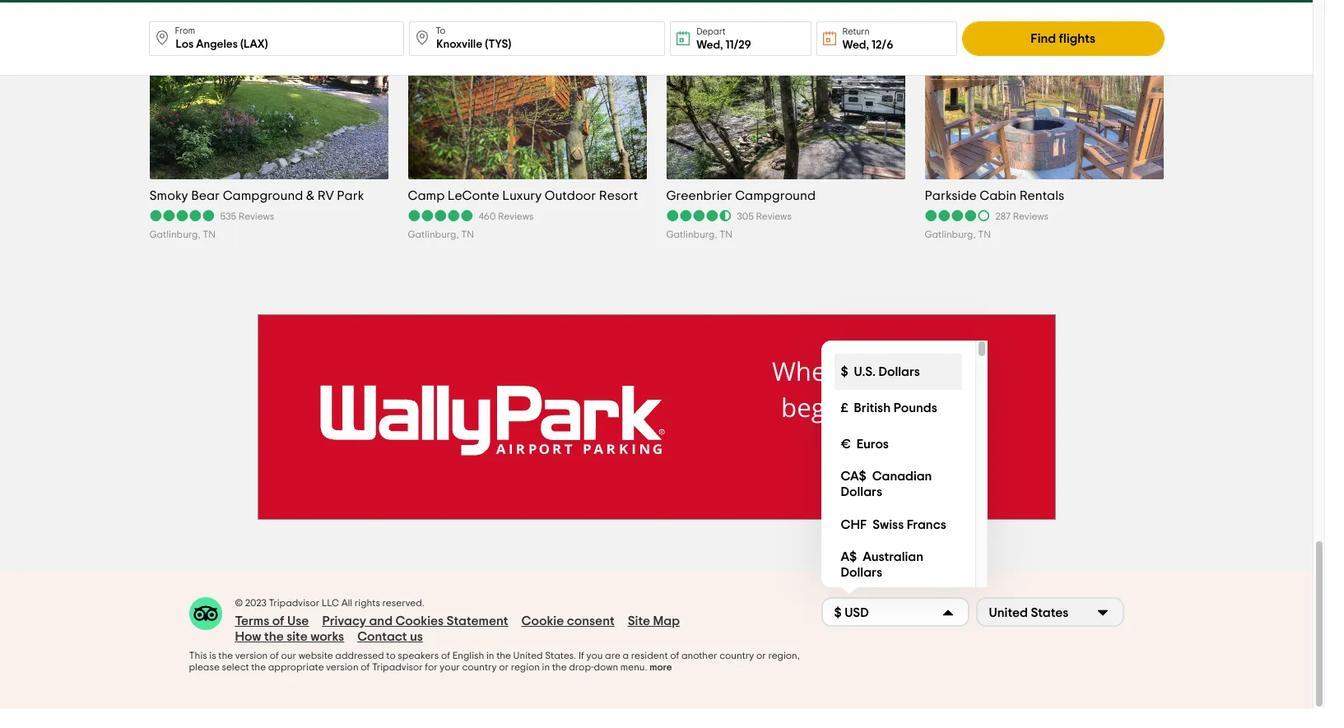 Task type: locate. For each thing, give the bounding box(es) containing it.
dollars inside ca$  canadian dollars
[[841, 486, 883, 499]]

resident
[[631, 651, 668, 661]]

tn down 'greenbrier campground'
[[720, 230, 733, 240]]

use
[[287, 615, 309, 628]]

city or airport text field for from
[[149, 21, 405, 56]]

gatlinburg, for camp
[[408, 230, 459, 240]]

reviews for cabin
[[1013, 211, 1049, 221]]

the right is
[[218, 651, 233, 661]]

0 vertical spatial or
[[757, 651, 766, 661]]

terms of use link
[[235, 614, 309, 630]]

2 gatlinburg, tn from the left
[[408, 230, 474, 240]]

gatlinburg, tn down parkside
[[925, 230, 991, 240]]

1 horizontal spatial version
[[326, 663, 359, 673]]

tn for bear
[[203, 230, 216, 240]]

the left the drop-
[[552, 663, 567, 673]]

0 horizontal spatial tripadvisor
[[269, 599, 320, 608]]

leconte
[[448, 189, 500, 202]]

reviews
[[239, 211, 274, 221], [498, 211, 534, 221], [756, 211, 792, 221], [1013, 211, 1049, 221]]

of up how the site works link
[[272, 615, 285, 628]]

cookie consent
[[522, 615, 615, 628]]

resort
[[599, 189, 638, 202]]

1 city or airport text field from the left
[[149, 21, 405, 56]]

3 reviews from the left
[[756, 211, 792, 221]]

1 reviews from the left
[[239, 211, 274, 221]]

1 horizontal spatial united
[[989, 606, 1028, 620]]

tn down leconte
[[461, 230, 474, 240]]

campground
[[223, 189, 303, 202], [735, 189, 816, 202]]

reviews for campground
[[756, 211, 792, 221]]

wed, inside return wed, 12/6
[[843, 40, 869, 51]]

3 gatlinburg, from the left
[[666, 230, 718, 240]]

dollars down ca$  canadian
[[841, 486, 883, 499]]

in right the region
[[542, 663, 550, 673]]

1 gatlinburg, tn from the left
[[149, 230, 216, 240]]

dollars down a$  australian
[[841, 566, 883, 580]]

tripadvisor up the use
[[269, 599, 320, 608]]

reviews down luxury
[[498, 211, 534, 221]]

2 wed, from the left
[[843, 40, 869, 51]]

1 vertical spatial country
[[462, 663, 497, 673]]

3 gatlinburg, tn from the left
[[666, 230, 733, 240]]

0 horizontal spatial country
[[462, 663, 497, 673]]

0 vertical spatial version
[[235, 651, 268, 661]]

City or Airport text field
[[149, 21, 405, 56], [409, 21, 665, 56]]

parkside cabin rentals image
[[921, 14, 1168, 179]]

dollars
[[879, 365, 920, 378], [841, 486, 883, 499], [841, 566, 883, 580]]

tripadvisor down "to"
[[372, 663, 423, 673]]

version down addressed
[[326, 663, 359, 673]]

greenbrier campground image
[[640, 0, 932, 206]]

park
[[337, 189, 364, 202]]

tripadvisor inside '. if you are a resident of another country or region, please select the appropriate version of tripadvisor for your country or region in the drop-down menu.'
[[372, 663, 423, 673]]

dollars inside the 'a$  australian dollars'
[[841, 566, 883, 580]]

reviews down smoky bear campground & rv park at the top of page
[[239, 211, 274, 221]]

version inside '. if you are a resident of another country or region, please select the appropriate version of tripadvisor for your country or region in the drop-down menu.'
[[326, 663, 359, 673]]

of inside the terms of use link
[[272, 615, 285, 628]]

1 wed, from the left
[[697, 40, 723, 51]]

0 horizontal spatial campground
[[223, 189, 303, 202]]

1 vertical spatial tripadvisor
[[372, 663, 423, 673]]

in right english
[[487, 651, 494, 661]]

1 horizontal spatial wed,
[[843, 40, 869, 51]]

12/6
[[872, 40, 894, 51]]

2023
[[245, 599, 267, 608]]

wed,
[[697, 40, 723, 51], [843, 40, 869, 51]]

version down how
[[235, 651, 268, 661]]

tripadvisor
[[269, 599, 320, 608], [372, 663, 423, 673]]

4 gatlinburg, tn from the left
[[925, 230, 991, 240]]

0 horizontal spatial city or airport text field
[[149, 21, 405, 56]]

find flights
[[1031, 32, 1096, 45]]

cookie
[[522, 615, 564, 628]]

camp leconte luxury outdoor resort
[[408, 189, 638, 202]]

gatlinburg, down smoky
[[149, 230, 200, 240]]

list box containing $  u.s. dollars
[[821, 341, 988, 588]]

0 horizontal spatial states
[[545, 651, 574, 661]]

4 reviews from the left
[[1013, 211, 1049, 221]]

a$  australian
[[841, 551, 924, 564]]

more
[[650, 663, 672, 673]]

1 vertical spatial dollars
[[841, 486, 883, 499]]

1 horizontal spatial city or airport text field
[[409, 21, 665, 56]]

gatlinburg, tn down greenbrier
[[666, 230, 733, 240]]

1 vertical spatial united
[[513, 651, 543, 661]]

city or airport text field for to
[[409, 21, 665, 56]]

535 reviews
[[220, 211, 274, 221]]

wed, inside depart wed, 11/29
[[697, 40, 723, 51]]

0 vertical spatial dollars
[[879, 365, 920, 378]]

gatlinburg,
[[149, 230, 200, 240], [408, 230, 459, 240], [666, 230, 718, 240], [925, 230, 976, 240]]

reviews down greenbrier campground link
[[756, 211, 792, 221]]

460 reviews
[[479, 211, 534, 221]]

the down the terms of use link
[[264, 631, 284, 644]]

more button
[[650, 662, 672, 674]]

£  british
[[841, 401, 891, 415]]

1 gatlinburg, from the left
[[149, 230, 200, 240]]

wed, for wed, 12/6
[[843, 40, 869, 51]]

1 vertical spatial states
[[545, 651, 574, 661]]

rentals
[[1020, 189, 1065, 202]]

states inside popup button
[[1031, 606, 1069, 620]]

tn
[[203, 230, 216, 240], [461, 230, 474, 240], [720, 230, 733, 240], [978, 230, 991, 240]]

speakers
[[398, 651, 439, 661]]

or
[[757, 651, 766, 661], [499, 663, 509, 673]]

1 campground from the left
[[223, 189, 303, 202]]

gatlinburg, tn down smoky
[[149, 230, 216, 240]]

and
[[369, 615, 393, 628]]

gatlinburg, down camp on the left top of the page
[[408, 230, 459, 240]]

flights
[[1059, 32, 1096, 45]]

2 city or airport text field from the left
[[409, 21, 665, 56]]

or left the region
[[499, 663, 509, 673]]

are
[[605, 651, 621, 661]]

4 tn from the left
[[978, 230, 991, 240]]

luxury
[[502, 189, 542, 202]]

0 horizontal spatial version
[[235, 651, 268, 661]]

site
[[628, 615, 650, 628]]

english
[[453, 651, 484, 661]]

4 gatlinburg, from the left
[[925, 230, 976, 240]]

3 tn from the left
[[720, 230, 733, 240]]

tn down bear
[[203, 230, 216, 240]]

tn for cabin
[[978, 230, 991, 240]]

gatlinburg, tn
[[149, 230, 216, 240], [408, 230, 474, 240], [666, 230, 733, 240], [925, 230, 991, 240]]

greenbrier campground
[[666, 189, 816, 202]]

or left region,
[[757, 651, 766, 661]]

1 horizontal spatial or
[[757, 651, 766, 661]]

0 horizontal spatial united
[[513, 651, 543, 661]]

smoky
[[149, 189, 188, 202]]

2 reviews from the left
[[498, 211, 534, 221]]

campground up 535 reviews
[[223, 189, 303, 202]]

region,
[[768, 651, 800, 661]]

campground up 305 reviews
[[735, 189, 816, 202]]

the inside site map how the site works
[[264, 631, 284, 644]]

2 campground from the left
[[735, 189, 816, 202]]

wed, down depart
[[697, 40, 723, 51]]

1 horizontal spatial states
[[1031, 606, 1069, 620]]

1 tn from the left
[[203, 230, 216, 240]]

1 vertical spatial version
[[326, 663, 359, 673]]

how the site works link
[[235, 630, 344, 646]]

0 horizontal spatial in
[[487, 651, 494, 661]]

cookies
[[396, 615, 444, 628]]

parkside cabin rentals
[[925, 189, 1065, 202]]

©
[[235, 599, 243, 608]]

$
[[834, 606, 842, 620]]

2 gatlinburg, from the left
[[408, 230, 459, 240]]

0 vertical spatial country
[[720, 651, 754, 661]]

reviews down rentals
[[1013, 211, 1049, 221]]

2 tn from the left
[[461, 230, 474, 240]]

gatlinburg, for greenbrier
[[666, 230, 718, 240]]

305
[[737, 211, 754, 221]]

dollars up £  british pounds
[[879, 365, 920, 378]]

1 horizontal spatial campground
[[735, 189, 816, 202]]

return
[[843, 27, 870, 36]]

gatlinburg, down greenbrier
[[666, 230, 718, 240]]

2 vertical spatial dollars
[[841, 566, 883, 580]]

of up your
[[441, 651, 450, 661]]

0 vertical spatial in
[[487, 651, 494, 661]]

&
[[306, 189, 315, 202]]

1 vertical spatial or
[[499, 663, 509, 673]]

gatlinburg, tn for greenbrier
[[666, 230, 733, 240]]

1 horizontal spatial tripadvisor
[[372, 663, 423, 673]]

states
[[1031, 606, 1069, 620], [545, 651, 574, 661]]

1 horizontal spatial in
[[542, 663, 550, 673]]

privacy and cookies statement link
[[322, 614, 508, 630]]

country
[[720, 651, 754, 661], [462, 663, 497, 673]]

0 vertical spatial united
[[989, 606, 1028, 620]]

country right another
[[720, 651, 754, 661]]

privacy and cookies statement
[[322, 615, 508, 628]]

gatlinburg, tn down camp on the left top of the page
[[408, 230, 474, 240]]

1 horizontal spatial country
[[720, 651, 754, 661]]

consent
[[567, 615, 615, 628]]

country down english
[[462, 663, 497, 673]]

wed, for wed, 11/29
[[697, 40, 723, 51]]

gatlinburg, down parkside
[[925, 230, 976, 240]]

305 reviews
[[737, 211, 792, 221]]

please
[[189, 663, 220, 673]]

terms
[[235, 615, 269, 628]]

0 vertical spatial states
[[1031, 606, 1069, 620]]

list box
[[821, 341, 988, 588]]

greenbrier campground link
[[666, 187, 905, 204]]

tn for campground
[[720, 230, 733, 240]]

0 horizontal spatial wed,
[[697, 40, 723, 51]]

in inside '. if you are a resident of another country or region, please select the appropriate version of tripadvisor for your country or region in the drop-down menu.'
[[542, 663, 550, 673]]

tn down parkside cabin rentals
[[978, 230, 991, 240]]

the
[[264, 631, 284, 644], [218, 651, 233, 661], [497, 651, 511, 661], [251, 663, 266, 673], [552, 663, 567, 673]]

dollars for ca$  canadian dollars
[[841, 486, 883, 499]]

map
[[653, 615, 680, 628]]

gatlinburg, tn for smoky
[[149, 230, 216, 240]]

£  british pounds
[[841, 401, 938, 415]]

1 vertical spatial in
[[542, 663, 550, 673]]

gatlinburg, for smoky
[[149, 230, 200, 240]]

wed, down 'return' at the right of page
[[843, 40, 869, 51]]

bear
[[191, 189, 220, 202]]



Task type: vqa. For each thing, say whether or not it's contained in the screenshot.
the left grid
no



Task type: describe. For each thing, give the bounding box(es) containing it.
camp leconte luxury outdoor resort image
[[408, 0, 647, 219]]

$  u.s.
[[841, 365, 876, 378]]

another
[[682, 651, 718, 661]]

camp leconte luxury outdoor resort link
[[408, 187, 647, 204]]

select
[[222, 663, 249, 673]]

a
[[623, 651, 629, 661]]

smoky bear campground & rv park
[[149, 189, 364, 202]]

us
[[410, 631, 423, 644]]

region
[[511, 663, 540, 673]]

website
[[299, 651, 333, 661]]

535
[[220, 211, 236, 221]]

united inside united states popup button
[[989, 606, 1028, 620]]

to
[[386, 651, 396, 661]]

$ usd button
[[821, 598, 969, 627]]

parkside
[[925, 189, 977, 202]]

this
[[189, 651, 207, 661]]

gatlinburg, for parkside
[[925, 230, 976, 240]]

is
[[209, 651, 216, 661]]

460
[[479, 211, 496, 221]]

chf  swiss francs
[[841, 518, 947, 531]]

works
[[311, 631, 344, 644]]

.
[[574, 651, 577, 661]]

dollars for $  u.s. dollars
[[879, 365, 920, 378]]

tn for leconte
[[461, 230, 474, 240]]

contact us link
[[357, 630, 423, 646]]

this is the version of our website addressed to speakers of english in the united states
[[189, 651, 574, 661]]

for
[[425, 663, 438, 673]]

statement
[[447, 615, 508, 628]]

cookie consent button
[[522, 614, 615, 630]]

advertisement region
[[257, 315, 1056, 520]]

ca$  canadian
[[841, 470, 932, 483]]

© 2023 tripadvisor llc all rights reserved.
[[235, 599, 425, 608]]

drop-
[[569, 663, 594, 673]]

united states
[[989, 606, 1069, 620]]

site map how the site works
[[235, 615, 680, 644]]

ca$  canadian dollars
[[841, 470, 932, 499]]

if
[[579, 651, 584, 661]]

of down addressed
[[361, 663, 370, 673]]

depart wed, 11/29
[[697, 27, 752, 51]]

camp
[[408, 189, 445, 202]]

reviews for bear
[[239, 211, 274, 221]]

0 vertical spatial tripadvisor
[[269, 599, 320, 608]]

find flights button
[[962, 21, 1165, 56]]

reserved.
[[382, 599, 425, 608]]

of up more
[[670, 651, 679, 661]]

how
[[235, 631, 261, 644]]

contact us
[[357, 631, 423, 644]]

€  euros
[[841, 438, 889, 451]]

chf  swiss
[[841, 518, 904, 531]]

usd
[[845, 606, 869, 620]]

menu.
[[621, 663, 648, 673]]

smoky bear campground & rv park link
[[149, 187, 388, 204]]

$ usd
[[834, 606, 869, 620]]

privacy
[[322, 615, 366, 628]]

francs
[[907, 518, 947, 531]]

llc
[[322, 599, 339, 608]]

. if you are a resident of another country or region, please select the appropriate version of tripadvisor for your country or region in the drop-down menu.
[[189, 651, 800, 673]]

site map link
[[628, 614, 680, 630]]

greenbrier
[[666, 189, 732, 202]]

rv
[[318, 189, 334, 202]]

287 reviews
[[996, 211, 1049, 221]]

gatlinburg, tn for camp
[[408, 230, 474, 240]]

pounds
[[894, 401, 938, 415]]

dollars for a$  australian dollars
[[841, 566, 883, 580]]

the right the select
[[251, 663, 266, 673]]

rights
[[355, 599, 380, 608]]

appropriate
[[268, 663, 324, 673]]

parkside cabin rentals link
[[925, 187, 1164, 204]]

11/29
[[726, 40, 752, 51]]

find
[[1031, 32, 1056, 45]]

cabin
[[980, 189, 1017, 202]]

site
[[287, 631, 308, 644]]

all
[[341, 599, 353, 608]]

of left our
[[270, 651, 279, 661]]

287
[[996, 211, 1011, 221]]

terms of use
[[235, 615, 309, 628]]

depart
[[697, 27, 726, 36]]

down
[[594, 663, 618, 673]]

a$  australian dollars
[[841, 551, 924, 580]]

smoky bear campground & rv park image
[[123, 0, 415, 206]]

0 horizontal spatial or
[[499, 663, 509, 673]]

to
[[436, 26, 445, 35]]

reviews for leconte
[[498, 211, 534, 221]]

the up the region
[[497, 651, 511, 661]]

gatlinburg, tn for parkside
[[925, 230, 991, 240]]

contact
[[357, 631, 407, 644]]

your
[[440, 663, 460, 673]]



